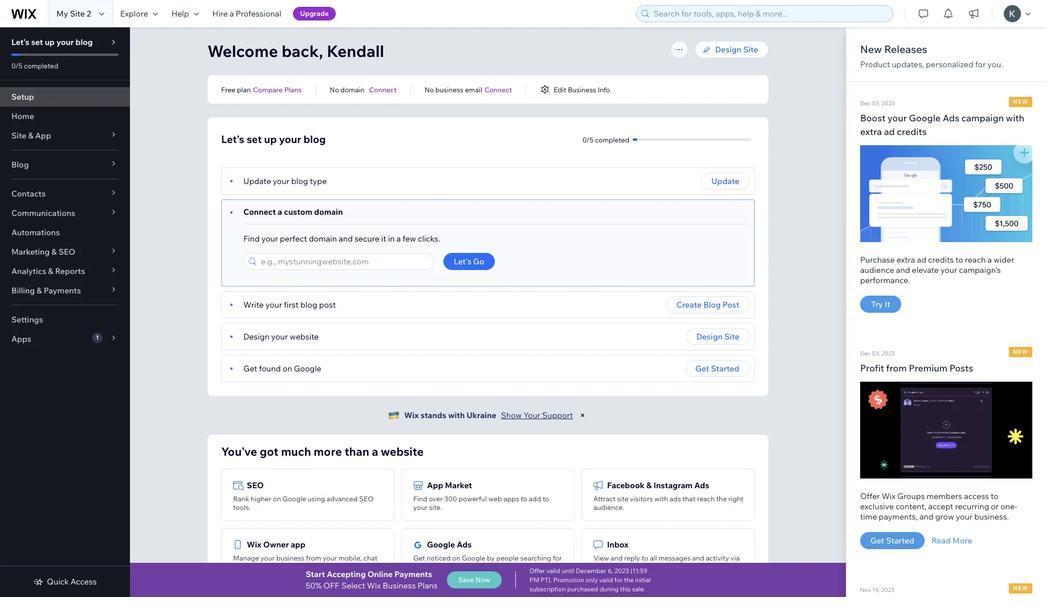 Task type: describe. For each thing, give the bounding box(es) containing it.
chat inside view and reply to all messages and activity via email, chat & more.
[[614, 563, 628, 571]]

new releases product updates, personalized for you.
[[860, 43, 1003, 70]]

purchased
[[567, 586, 598, 594]]

google inside boost your google ads campaign with extra ad credits
[[909, 112, 941, 124]]

reply
[[624, 554, 640, 563]]

more. inside view and reply to all messages and activity via email, chat & more.
[[636, 563, 654, 571]]

wix left stands
[[404, 411, 419, 421]]

activity
[[706, 554, 729, 563]]

google up noticed at the bottom left of page
[[427, 540, 455, 550]]

reports
[[55, 266, 85, 277]]

sidebar element
[[0, 27, 130, 598]]

boost
[[860, 112, 886, 124]]

wix inside offer wix groups members access to exclusive content, accept recurring or one- time payments, and grow your business.
[[882, 492, 896, 502]]

2 vertical spatial ads
[[457, 540, 472, 550]]

find for find over 300 powerful web apps to add to your site.
[[413, 495, 427, 503]]

updates,
[[892, 59, 924, 70]]

few
[[403, 234, 416, 244]]

1 vertical spatial 0/5
[[583, 135, 594, 144]]

update for update
[[712, 176, 740, 186]]

the inside attract site visitors with ads that reach the right audience.
[[716, 495, 727, 503]]

advanced
[[327, 495, 358, 503]]

app
[[291, 540, 305, 550]]

chat inside manage your business from your mobile, chat with visitors & more.
[[363, 554, 378, 563]]

free
[[221, 85, 235, 94]]

new for profit from premium posts
[[1013, 348, 1029, 356]]

what
[[413, 563, 429, 571]]

quick access
[[47, 577, 97, 587]]

from inside manage your business from your mobile, chat with visitors & more.
[[306, 554, 321, 563]]

design down 'search for tools, apps, help & more...' field
[[715, 44, 742, 55]]

boost your google ads campaign with extra ad credits
[[860, 112, 1025, 137]]

get started for "get started" link
[[871, 536, 915, 546]]

campaign
[[962, 112, 1004, 124]]

50%
[[306, 581, 322, 591]]

a left the custom
[[278, 207, 282, 217]]

offer for offer wix groups members access to exclusive content, accept recurring or one- time payments, and grow your business.
[[860, 492, 880, 502]]

the inside offer valid until december 6, 2023 (11:59 pm pt). promotion only valid for the initial subscription purchased during this sale.
[[624, 576, 634, 584]]

home
[[11, 111, 34, 121]]

read
[[932, 536, 951, 546]]

and down inbox
[[611, 554, 623, 563]]

dec 03, 2023 for boost
[[860, 100, 895, 107]]

a right in
[[397, 234, 401, 244]]

and left activity at right bottom
[[692, 554, 704, 563]]

it
[[381, 234, 386, 244]]

design inside button
[[697, 332, 723, 342]]

1 horizontal spatial from
[[886, 363, 907, 374]]

to inside view and reply to all messages and activity via email, chat & more.
[[642, 554, 648, 563]]

for inside offer valid until december 6, 2023 (11:59 pm pt). promotion only valid for the initial subscription purchased during this sale.
[[615, 576, 623, 584]]

access
[[71, 577, 97, 587]]

setup
[[11, 92, 34, 102]]

content,
[[896, 502, 927, 512]]

nov
[[860, 587, 871, 594]]

clicks.
[[418, 234, 440, 244]]

2023 up boost on the right top of the page
[[882, 100, 895, 107]]

business inside get noticed on google by people searching for what your business offers.
[[446, 563, 474, 571]]

with inside boost your google ads campaign with extra ad credits
[[1006, 112, 1025, 124]]

& for site
[[28, 131, 33, 141]]

extra inside purchase extra ad credits to reach a wider audience and elevate your campaign's performance.
[[897, 255, 915, 265]]

start
[[306, 570, 325, 580]]

dec for profit
[[860, 350, 871, 358]]

your down owner
[[261, 554, 275, 563]]

profit
[[860, 363, 884, 374]]

visitors inside manage your business from your mobile, chat with visitors & more.
[[248, 563, 271, 571]]

your up 'connect a custom domain'
[[273, 176, 290, 186]]

& for analytics
[[48, 266, 53, 277]]

design down write
[[243, 332, 270, 342]]

that
[[683, 495, 696, 503]]

analytics & reports
[[11, 266, 85, 277]]

site left 2
[[70, 9, 85, 19]]

via
[[731, 554, 740, 563]]

all
[[650, 554, 657, 563]]

get inside get noticed on google by people searching for what your business offers.
[[413, 554, 425, 563]]

audience
[[860, 265, 894, 275]]

2023 inside offer valid until december 6, 2023 (11:59 pm pt). promotion only valid for the initial subscription purchased during this sale.
[[615, 567, 629, 575]]

your inside "find over 300 powerful web apps to add to your site."
[[413, 503, 428, 512]]

blog left type
[[291, 176, 308, 186]]

help
[[171, 9, 189, 19]]

blog right first
[[301, 300, 317, 310]]

pm
[[530, 576, 539, 584]]

inbox
[[607, 540, 629, 550]]

post
[[723, 300, 740, 310]]

web
[[489, 495, 502, 503]]

get inside get started button
[[696, 364, 709, 374]]

facebook
[[607, 481, 645, 491]]

time
[[860, 512, 877, 522]]

1 horizontal spatial seo
[[247, 481, 264, 491]]

app market
[[427, 481, 472, 491]]

1 horizontal spatial app
[[427, 481, 443, 491]]

on for found
[[283, 364, 292, 374]]

until
[[562, 567, 574, 575]]

1 horizontal spatial website
[[381, 445, 424, 459]]

read more link
[[932, 536, 973, 546]]

& for billing
[[37, 286, 42, 296]]

and left secure
[[339, 234, 353, 244]]

0 horizontal spatial valid
[[547, 567, 560, 575]]

settings link
[[0, 310, 130, 330]]

blog button
[[0, 155, 130, 174]]

to inside purchase extra ad credits to reach a wider audience and elevate your campaign's performance.
[[956, 255, 963, 265]]

2023 right 14,
[[881, 587, 895, 594]]

3 new from the top
[[1013, 585, 1029, 592]]

& inside view and reply to all messages and activity via email, chat & more.
[[630, 563, 634, 571]]

03, for profit
[[872, 350, 881, 358]]

create blog post button
[[666, 297, 750, 314]]

site inside design site link
[[743, 44, 758, 55]]

a right hire
[[230, 9, 234, 19]]

let's inside button
[[454, 257, 472, 267]]

this
[[620, 586, 631, 594]]

payments inside dropdown button
[[44, 286, 81, 296]]

payments,
[[879, 512, 918, 522]]

wix stands with ukraine show your support
[[404, 411, 573, 421]]

communications
[[11, 208, 75, 218]]

google ads
[[427, 540, 472, 550]]

to inside offer wix groups members access to exclusive content, accept recurring or one- time payments, and grow your business.
[[991, 492, 999, 502]]

for inside new releases product updates, personalized for you.
[[976, 59, 986, 70]]

apps
[[504, 495, 519, 503]]

credits inside purchase extra ad credits to reach a wider audience and elevate your campaign's performance.
[[928, 255, 954, 265]]

create blog post
[[677, 300, 740, 310]]

more
[[953, 536, 973, 546]]

to right the add
[[543, 495, 549, 503]]

edit business info
[[554, 85, 610, 94]]

your up get found on google
[[271, 332, 288, 342]]

write your first blog post
[[243, 300, 336, 310]]

it
[[885, 299, 890, 310]]

or
[[991, 502, 999, 512]]

site
[[617, 495, 629, 503]]

rank higher on google using advanced seo tools.
[[233, 495, 374, 512]]

on for higher
[[273, 495, 281, 503]]

1 horizontal spatial valid
[[599, 576, 613, 584]]

custom
[[284, 207, 312, 217]]

automations
[[11, 228, 60, 238]]

more
[[314, 445, 342, 459]]

1 vertical spatial set
[[247, 133, 262, 146]]

ads for google
[[943, 112, 960, 124]]

people
[[496, 554, 519, 563]]

domain for perfect
[[309, 234, 337, 244]]

wix inside start accepting online payments 50% off select wix business plans
[[367, 581, 381, 591]]

you've got much more than a website
[[221, 445, 424, 459]]

info
[[598, 85, 610, 94]]

create
[[677, 300, 702, 310]]

business.
[[975, 512, 1009, 522]]

nov 14, 2023
[[860, 587, 895, 594]]

dec for boost
[[860, 100, 871, 107]]

no domain connect
[[330, 85, 397, 94]]

market
[[445, 481, 472, 491]]

your inside boost your google ads campaign with extra ad credits
[[888, 112, 907, 124]]

let's go
[[454, 257, 484, 267]]

reach inside attract site visitors with ads that reach the right audience.
[[697, 495, 715, 503]]

online
[[368, 570, 393, 580]]

plan
[[237, 85, 251, 94]]

get started link
[[860, 533, 925, 550]]

1 horizontal spatial connect
[[369, 85, 397, 94]]

post
[[319, 300, 336, 310]]

back,
[[282, 41, 323, 61]]

extra inside boost your google ads campaign with extra ad credits
[[860, 126, 882, 137]]

show your support button
[[501, 411, 573, 421]]

get left found
[[243, 364, 257, 374]]

attract site visitors with ads that reach the right audience.
[[594, 495, 744, 512]]

welcome
[[208, 41, 278, 61]]

domain for custom
[[314, 207, 343, 217]]

you.
[[988, 59, 1003, 70]]

more. inside manage your business from your mobile, chat with visitors & more.
[[279, 563, 297, 571]]

to left the add
[[521, 495, 527, 503]]

purchase extra ad credits to reach a wider audience and elevate your campaign's performance.
[[860, 255, 1015, 286]]

compare plans link
[[253, 84, 302, 95]]

get started for get started button
[[696, 364, 740, 374]]

2
[[87, 9, 91, 19]]

by
[[487, 554, 495, 563]]

0 vertical spatial design site
[[715, 44, 758, 55]]

0/5 completed inside sidebar 'element'
[[11, 62, 58, 70]]

payments inside start accepting online payments 50% off select wix business plans
[[395, 570, 432, 580]]

1 vertical spatial completed
[[595, 135, 630, 144]]

03, for boost
[[872, 100, 881, 107]]

let's go button
[[444, 253, 495, 270]]



Task type: vqa. For each thing, say whether or not it's contained in the screenshot.
checkbox
no



Task type: locate. For each thing, give the bounding box(es) containing it.
connect link for no domain connect
[[369, 84, 397, 95]]

1 vertical spatial let's set up your blog
[[221, 133, 326, 146]]

with inside attract site visitors with ads that reach the right audience.
[[655, 495, 668, 503]]

a right than
[[372, 445, 378, 459]]

off
[[323, 581, 339, 591]]

update your blog type
[[243, 176, 327, 186]]

site inside "design site" button
[[725, 332, 740, 342]]

accept
[[928, 502, 954, 512]]

the up this
[[624, 576, 634, 584]]

2023 right 6, at the bottom right
[[615, 567, 629, 575]]

1 horizontal spatial get started
[[871, 536, 915, 546]]

started down "design site" button
[[711, 364, 740, 374]]

secure
[[355, 234, 380, 244]]

business left info
[[568, 85, 596, 94]]

1 update from the left
[[243, 176, 271, 186]]

1 horizontal spatial blog
[[704, 300, 721, 310]]

update for update your blog type
[[243, 176, 271, 186]]

connect left the custom
[[243, 207, 276, 217]]

2 horizontal spatial seo
[[359, 495, 374, 503]]

on down google ads
[[452, 554, 460, 563]]

1 horizontal spatial started
[[886, 536, 915, 546]]

posts
[[950, 363, 974, 374]]

0 vertical spatial find
[[243, 234, 260, 244]]

tools.
[[233, 503, 251, 512]]

1 vertical spatial 03,
[[872, 350, 881, 358]]

dec 03, 2023 for profit
[[860, 350, 895, 358]]

let's set up your blog inside sidebar 'element'
[[11, 37, 93, 47]]

connect link
[[369, 84, 397, 95], [485, 84, 512, 95]]

0/5 down edit business info
[[583, 135, 594, 144]]

more. down app
[[279, 563, 297, 571]]

to
[[956, 255, 963, 265], [991, 492, 999, 502], [521, 495, 527, 503], [543, 495, 549, 503], [642, 554, 648, 563]]

let's set up your blog up update your blog type
[[221, 133, 326, 146]]

2023 up the profit
[[882, 350, 895, 358]]

visitors inside attract site visitors with ads that reach the right audience.
[[630, 495, 653, 503]]

exclusive
[[860, 502, 894, 512]]

attract
[[594, 495, 616, 503]]

your right grow
[[956, 512, 973, 522]]

0 horizontal spatial update
[[243, 176, 271, 186]]

google for get noticed on google by people searching for what your business offers.
[[462, 554, 486, 563]]

1 horizontal spatial 0/5 completed
[[583, 135, 630, 144]]

0 vertical spatial plans
[[284, 85, 302, 94]]

google inside rank higher on google using advanced seo tools.
[[283, 495, 306, 503]]

2 vertical spatial for
[[615, 576, 623, 584]]

dec
[[860, 100, 871, 107], [860, 350, 871, 358]]

only
[[586, 576, 598, 584]]

1 horizontal spatial visitors
[[630, 495, 653, 503]]

ads inside boost your google ads campaign with extra ad credits
[[943, 112, 960, 124]]

1 connect link from the left
[[369, 84, 397, 95]]

0 horizontal spatial credits
[[897, 126, 927, 137]]

new
[[860, 43, 882, 56]]

business left email at the left top
[[436, 85, 464, 94]]

no for no business email
[[425, 85, 434, 94]]

your inside sidebar 'element'
[[56, 37, 74, 47]]

1 vertical spatial valid
[[599, 576, 613, 584]]

1 horizontal spatial connect link
[[485, 84, 512, 95]]

0 vertical spatial set
[[31, 37, 43, 47]]

dec 03, 2023 up the profit
[[860, 350, 895, 358]]

setup link
[[0, 87, 130, 107]]

domain right perfect
[[309, 234, 337, 244]]

december
[[576, 567, 607, 575]]

0/5 completed up setup
[[11, 62, 58, 70]]

get started
[[696, 364, 740, 374], [871, 536, 915, 546]]

2 horizontal spatial ads
[[943, 112, 960, 124]]

powerful
[[459, 495, 487, 503]]

0 horizontal spatial completed
[[24, 62, 58, 70]]

for inside get noticed on google by people searching for what your business offers.
[[553, 554, 562, 563]]

completed down info
[[595, 135, 630, 144]]

1 horizontal spatial reach
[[965, 255, 986, 265]]

get noticed on google by people searching for what your business offers.
[[413, 554, 562, 571]]

get inside "get started" link
[[871, 536, 885, 546]]

new for boost your google ads campaign with extra ad credits
[[1013, 98, 1029, 105]]

get found on google
[[243, 364, 321, 374]]

0/5 completed down info
[[583, 135, 630, 144]]

design site up get started button
[[697, 332, 740, 342]]

your
[[56, 37, 74, 47], [888, 112, 907, 124], [279, 133, 301, 146], [273, 176, 290, 186], [262, 234, 278, 244], [941, 265, 957, 275], [266, 300, 282, 310], [271, 332, 288, 342], [413, 503, 428, 512], [956, 512, 973, 522], [261, 554, 275, 563], [323, 554, 337, 563], [431, 563, 445, 571]]

1 03, from the top
[[872, 100, 881, 107]]

no left email at the left top
[[425, 85, 434, 94]]

0/5 up setup
[[11, 62, 22, 70]]

from right the profit
[[886, 363, 907, 374]]

ad down boost on the right top of the page
[[884, 126, 895, 137]]

0 vertical spatial seo
[[59, 247, 75, 257]]

app inside dropdown button
[[35, 131, 51, 141]]

6,
[[608, 567, 613, 575]]

a left wider
[[988, 255, 992, 265]]

site inside site & app dropdown button
[[11, 131, 26, 141]]

extra down boost on the right top of the page
[[860, 126, 882, 137]]

your inside offer wix groups members access to exclusive content, accept recurring or one- time payments, and grow your business.
[[956, 512, 973, 522]]

marketing
[[11, 247, 50, 257]]

on right found
[[283, 364, 292, 374]]

found
[[259, 364, 281, 374]]

site down post
[[725, 332, 740, 342]]

connect a custom domain
[[243, 207, 343, 217]]

profit from premium posts
[[860, 363, 974, 374]]

app up over
[[427, 481, 443, 491]]

e.g., mystunningwebsite.com field
[[258, 254, 431, 270]]

initial
[[635, 576, 651, 584]]

now
[[476, 576, 490, 584]]

0 vertical spatial let's set up your blog
[[11, 37, 93, 47]]

0 horizontal spatial website
[[290, 332, 319, 342]]

seo inside rank higher on google using advanced seo tools.
[[359, 495, 374, 503]]

more.
[[279, 563, 297, 571], [636, 563, 654, 571]]

0 horizontal spatial up
[[45, 37, 55, 47]]

0 vertical spatial domain
[[341, 85, 365, 94]]

0 vertical spatial get started
[[696, 364, 740, 374]]

connect link for no business email connect
[[485, 84, 512, 95]]

business up the save
[[446, 563, 474, 571]]

& up "analytics & reports"
[[51, 247, 57, 257]]

elevate
[[912, 265, 939, 275]]

0 horizontal spatial started
[[711, 364, 740, 374]]

the left right
[[716, 495, 727, 503]]

1 dec 03, 2023 from the top
[[860, 100, 895, 107]]

ad inside boost your google ads campaign with extra ad credits
[[884, 126, 895, 137]]

noticed
[[427, 554, 451, 563]]

up up update your blog type
[[264, 133, 277, 146]]

visitors right "site"
[[630, 495, 653, 503]]

for
[[976, 59, 986, 70], [553, 554, 562, 563], [615, 576, 623, 584]]

& for marketing
[[51, 247, 57, 257]]

reach inside purchase extra ad credits to reach a wider audience and elevate your campaign's performance.
[[965, 255, 986, 265]]

credits
[[897, 126, 927, 137], [928, 255, 954, 265]]

0 horizontal spatial 0/5
[[11, 62, 22, 70]]

website down first
[[290, 332, 319, 342]]

0/5 inside sidebar 'element'
[[11, 62, 22, 70]]

1 vertical spatial get started
[[871, 536, 915, 546]]

up inside sidebar 'element'
[[45, 37, 55, 47]]

find left over
[[413, 495, 427, 503]]

1 horizontal spatial credits
[[928, 255, 954, 265]]

get left noticed at the bottom left of page
[[413, 554, 425, 563]]

find for find your perfect domain and secure it in a few clicks.
[[243, 234, 260, 244]]

offer
[[860, 492, 880, 502], [530, 567, 545, 575]]

& inside manage your business from your mobile, chat with visitors & more.
[[273, 563, 277, 571]]

1 horizontal spatial more.
[[636, 563, 654, 571]]

0 horizontal spatial find
[[243, 234, 260, 244]]

1 vertical spatial for
[[553, 554, 562, 563]]

1 vertical spatial let's
[[221, 133, 244, 146]]

on inside get noticed on google by people searching for what your business offers.
[[452, 554, 460, 563]]

& for facebook
[[647, 481, 652, 491]]

your left site.
[[413, 503, 428, 512]]

2 horizontal spatial on
[[452, 554, 460, 563]]

0 horizontal spatial visitors
[[248, 563, 271, 571]]

1 vertical spatial offer
[[530, 567, 545, 575]]

1 horizontal spatial let's set up your blog
[[221, 133, 326, 146]]

0 horizontal spatial reach
[[697, 495, 715, 503]]

wix up manage
[[247, 540, 262, 550]]

2 more. from the left
[[636, 563, 654, 571]]

let's inside sidebar 'element'
[[11, 37, 29, 47]]

& right facebook
[[647, 481, 652, 491]]

1 no from the left
[[330, 85, 339, 94]]

started for "get started" link
[[886, 536, 915, 546]]

on inside rank higher on google using advanced seo tools.
[[273, 495, 281, 503]]

facebook & instagram ads
[[607, 481, 709, 491]]

edit
[[554, 85, 566, 94]]

0 horizontal spatial ads
[[457, 540, 472, 550]]

and left grow
[[920, 512, 934, 522]]

& down owner
[[273, 563, 277, 571]]

design site link
[[695, 41, 769, 58]]

your
[[524, 411, 540, 421]]

offers.
[[476, 563, 496, 571]]

update inside button
[[712, 176, 740, 186]]

0 horizontal spatial let's set up your blog
[[11, 37, 93, 47]]

2 vertical spatial new
[[1013, 585, 1029, 592]]

1 vertical spatial on
[[273, 495, 281, 503]]

try
[[871, 299, 883, 310]]

0 vertical spatial for
[[976, 59, 986, 70]]

ads up that
[[695, 481, 709, 491]]

1 vertical spatial blog
[[704, 300, 721, 310]]

0 horizontal spatial payments
[[44, 286, 81, 296]]

offer inside offer valid until december 6, 2023 (11:59 pm pt). promotion only valid for the initial subscription purchased during this sale.
[[530, 567, 545, 575]]

chat up online
[[363, 554, 378, 563]]

2 dec from the top
[[860, 350, 871, 358]]

1 vertical spatial visitors
[[248, 563, 271, 571]]

completed inside sidebar 'element'
[[24, 62, 58, 70]]

0 horizontal spatial plans
[[284, 85, 302, 94]]

reach left wider
[[965, 255, 986, 265]]

google for rank higher on google using advanced seo tools.
[[283, 495, 306, 503]]

to right elevate
[[956, 255, 963, 265]]

your right what
[[431, 563, 445, 571]]

messages
[[659, 554, 691, 563]]

your left mobile,
[[323, 554, 337, 563]]

dec 03, 2023 up boost on the right top of the page
[[860, 100, 895, 107]]

kendall
[[327, 41, 384, 61]]

google for get found on google
[[294, 364, 321, 374]]

a inside purchase extra ad credits to reach a wider audience and elevate your campaign's performance.
[[988, 255, 992, 265]]

business inside start accepting online payments 50% off select wix business plans
[[383, 581, 416, 591]]

access
[[964, 492, 989, 502]]

1 vertical spatial seo
[[247, 481, 264, 491]]

business
[[568, 85, 596, 94], [383, 581, 416, 591]]

domain up find your perfect domain and secure it in a few clicks.
[[314, 207, 343, 217]]

started inside button
[[711, 364, 740, 374]]

wix left groups
[[882, 492, 896, 502]]

domain down the kendall
[[341, 85, 365, 94]]

0 vertical spatial website
[[290, 332, 319, 342]]

marketing & seo
[[11, 247, 75, 257]]

2 update from the left
[[712, 176, 740, 186]]

wix
[[404, 411, 419, 421], [882, 492, 896, 502], [247, 540, 262, 550], [367, 581, 381, 591]]

support
[[542, 411, 573, 421]]

save now button
[[447, 572, 502, 589]]

blog inside button
[[704, 300, 721, 310]]

1 horizontal spatial up
[[264, 133, 277, 146]]

for left you.
[[976, 59, 986, 70]]

design site inside button
[[697, 332, 740, 342]]

mobile,
[[339, 554, 362, 563]]

releases
[[884, 43, 927, 56]]

blog up type
[[304, 133, 326, 146]]

design site down 'search for tools, apps, help & more...' field
[[715, 44, 758, 55]]

your inside purchase extra ad credits to reach a wider audience and elevate your campaign's performance.
[[941, 265, 957, 275]]

and inside offer wix groups members access to exclusive content, accept recurring or one- time payments, and grow your business.
[[920, 512, 934, 522]]

(11:59
[[631, 567, 648, 575]]

1 vertical spatial the
[[624, 576, 634, 584]]

update
[[243, 176, 271, 186], [712, 176, 740, 186]]

welcome back, kendall
[[208, 41, 384, 61]]

0 vertical spatial credits
[[897, 126, 927, 137]]

blog left post
[[704, 300, 721, 310]]

1 vertical spatial from
[[306, 554, 321, 563]]

0 horizontal spatial more.
[[279, 563, 297, 571]]

your inside get noticed on google by people searching for what your business offers.
[[431, 563, 445, 571]]

your right elevate
[[941, 265, 957, 275]]

for up until
[[553, 554, 562, 563]]

credits inside boost your google ads campaign with extra ad credits
[[897, 126, 927, 137]]

1 horizontal spatial no
[[425, 85, 434, 94]]

offer for offer valid until december 6, 2023 (11:59 pm pt). promotion only valid for the initial subscription purchased during this sale.
[[530, 567, 545, 575]]

offer inside offer wix groups members access to exclusive content, accept recurring or one- time payments, and grow your business.
[[860, 492, 880, 502]]

0/5
[[11, 62, 22, 70], [583, 135, 594, 144]]

1 vertical spatial design site
[[697, 332, 740, 342]]

than
[[345, 445, 369, 459]]

view
[[594, 554, 609, 563]]

set down free plan compare plans
[[247, 133, 262, 146]]

2 vertical spatial on
[[452, 554, 460, 563]]

got
[[260, 445, 278, 459]]

1 vertical spatial dec
[[860, 350, 871, 358]]

valid up during
[[599, 576, 613, 584]]

seo down 'automations' link
[[59, 247, 75, 257]]

reach right that
[[697, 495, 715, 503]]

0 horizontal spatial set
[[31, 37, 43, 47]]

0 vertical spatial on
[[283, 364, 292, 374]]

site down 'search for tools, apps, help & more...' field
[[743, 44, 758, 55]]

get started inside button
[[696, 364, 740, 374]]

1 vertical spatial dec 03, 2023
[[860, 350, 895, 358]]

communications button
[[0, 204, 130, 223]]

1 new from the top
[[1013, 98, 1029, 105]]

seo right advanced
[[359, 495, 374, 503]]

1 dec from the top
[[860, 100, 871, 107]]

blog inside sidebar 'element'
[[75, 37, 93, 47]]

plans inside start accepting online payments 50% off select wix business plans
[[418, 581, 438, 591]]

0 vertical spatial extra
[[860, 126, 882, 137]]

owner
[[263, 540, 289, 550]]

offer valid until december 6, 2023 (11:59 pm pt). promotion only valid for the initial subscription purchased during this sale.
[[530, 567, 651, 594]]

get
[[243, 364, 257, 374], [696, 364, 709, 374], [871, 536, 885, 546], [413, 554, 425, 563]]

0 horizontal spatial no
[[330, 85, 339, 94]]

1 vertical spatial find
[[413, 495, 427, 503]]

& right 6, at the bottom right
[[630, 563, 634, 571]]

your left perfect
[[262, 234, 278, 244]]

1 horizontal spatial payments
[[395, 570, 432, 580]]

& right billing
[[37, 286, 42, 296]]

add
[[529, 495, 541, 503]]

site & app button
[[0, 126, 130, 145]]

0 vertical spatial 0/5 completed
[[11, 62, 58, 70]]

get down "design site" button
[[696, 364, 709, 374]]

& left reports
[[48, 266, 53, 277]]

higher
[[251, 495, 271, 503]]

site down home
[[11, 131, 26, 141]]

& inside popup button
[[48, 266, 53, 277]]

0 horizontal spatial connect
[[243, 207, 276, 217]]

1 vertical spatial ad
[[917, 255, 927, 265]]

more. up the "initial"
[[636, 563, 654, 571]]

1 horizontal spatial find
[[413, 495, 427, 503]]

billing & payments button
[[0, 281, 130, 300]]

set inside sidebar 'element'
[[31, 37, 43, 47]]

0 vertical spatial let's
[[11, 37, 29, 47]]

no for no domain
[[330, 85, 339, 94]]

1 vertical spatial started
[[886, 536, 915, 546]]

0 horizontal spatial on
[[273, 495, 281, 503]]

ads for instagram
[[695, 481, 709, 491]]

2 connect link from the left
[[485, 84, 512, 95]]

2 new from the top
[[1013, 348, 1029, 356]]

0 horizontal spatial for
[[553, 554, 562, 563]]

get started down payments,
[[871, 536, 915, 546]]

design site button
[[686, 328, 750, 346]]

2 03, from the top
[[872, 350, 881, 358]]

0 vertical spatial reach
[[965, 255, 986, 265]]

0 horizontal spatial extra
[[860, 126, 882, 137]]

update button
[[701, 173, 750, 190]]

groups
[[898, 492, 925, 502]]

started for get started button
[[711, 364, 740, 374]]

up up setup link on the top left of page
[[45, 37, 55, 47]]

connect
[[369, 85, 397, 94], [485, 85, 512, 94], [243, 207, 276, 217]]

1 horizontal spatial offer
[[860, 492, 880, 502]]

1 vertical spatial plans
[[418, 581, 438, 591]]

find inside "find over 300 powerful web apps to add to your site."
[[413, 495, 427, 503]]

to left the all
[[642, 554, 648, 563]]

on for noticed
[[452, 554, 460, 563]]

and left elevate
[[896, 265, 910, 275]]

website right than
[[381, 445, 424, 459]]

0 vertical spatial dec 03, 2023
[[860, 100, 895, 107]]

find your perfect domain and secure it in a few clicks.
[[243, 234, 440, 244]]

your left first
[[266, 300, 282, 310]]

business inside button
[[568, 85, 596, 94]]

on
[[283, 364, 292, 374], [273, 495, 281, 503], [452, 554, 460, 563]]

ad inside purchase extra ad credits to reach a wider audience and elevate your campaign's performance.
[[917, 255, 927, 265]]

1 horizontal spatial 0/5
[[583, 135, 594, 144]]

visitors down owner
[[248, 563, 271, 571]]

find left perfect
[[243, 234, 260, 244]]

plans down what
[[418, 581, 438, 591]]

1 horizontal spatial extra
[[897, 255, 915, 265]]

2 horizontal spatial connect
[[485, 85, 512, 94]]

2 dec 03, 2023 from the top
[[860, 350, 895, 358]]

offer up 'pm'
[[530, 567, 545, 575]]

and inside purchase extra ad credits to reach a wider audience and elevate your campaign's performance.
[[896, 265, 910, 275]]

for up this
[[615, 576, 623, 584]]

google inside get noticed on google by people searching for what your business offers.
[[462, 554, 486, 563]]

1 vertical spatial 0/5 completed
[[583, 135, 630, 144]]

business down app
[[276, 554, 305, 563]]

1 horizontal spatial set
[[247, 133, 262, 146]]

0 horizontal spatial seo
[[59, 247, 75, 257]]

analytics & reports button
[[0, 262, 130, 281]]

0 vertical spatial ad
[[884, 126, 895, 137]]

quick
[[47, 577, 69, 587]]

with inside manage your business from your mobile, chat with visitors & more.
[[233, 563, 247, 571]]

0 vertical spatial ads
[[943, 112, 960, 124]]

recurring
[[955, 502, 989, 512]]

blog up contacts
[[11, 160, 29, 170]]

ads left campaign
[[943, 112, 960, 124]]

Search for tools, apps, help & more... field
[[650, 6, 890, 22]]

1 vertical spatial up
[[264, 133, 277, 146]]

0 vertical spatial 03,
[[872, 100, 881, 107]]

help button
[[165, 0, 206, 27]]

wix down online
[[367, 581, 381, 591]]

1 horizontal spatial let's
[[221, 133, 244, 146]]

seo inside dropdown button
[[59, 247, 75, 257]]

business inside manage your business from your mobile, chat with visitors & more.
[[276, 554, 305, 563]]

app
[[35, 131, 51, 141], [427, 481, 443, 491]]

google left "using"
[[283, 495, 306, 503]]

blog inside 'dropdown button'
[[11, 160, 29, 170]]

0 horizontal spatial business
[[383, 581, 416, 591]]

1 more. from the left
[[279, 563, 297, 571]]

2 no from the left
[[425, 85, 434, 94]]

blog down 2
[[75, 37, 93, 47]]

let's down free
[[221, 133, 244, 146]]

0 vertical spatial started
[[711, 364, 740, 374]]

0 horizontal spatial chat
[[363, 554, 378, 563]]

0 vertical spatial up
[[45, 37, 55, 47]]

&
[[28, 131, 33, 141], [51, 247, 57, 257], [48, 266, 53, 277], [37, 286, 42, 296], [647, 481, 652, 491], [273, 563, 277, 571], [630, 563, 634, 571]]

0 vertical spatial new
[[1013, 98, 1029, 105]]

set
[[31, 37, 43, 47], [247, 133, 262, 146]]

plans right compare
[[284, 85, 302, 94]]

hire a professional
[[212, 9, 281, 19]]

1 horizontal spatial business
[[568, 85, 596, 94]]

your up update your blog type
[[279, 133, 301, 146]]



